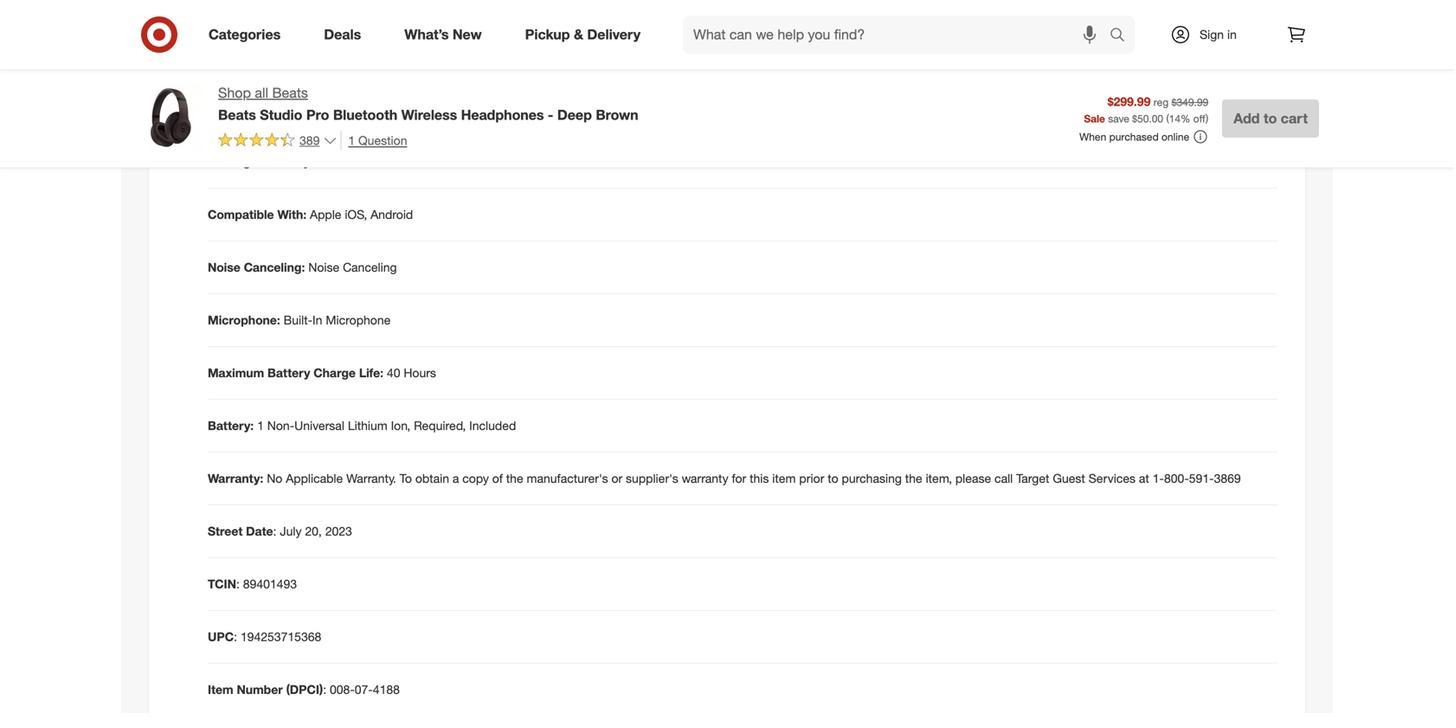 Task type: locate. For each thing, give the bounding box(es) containing it.
: left july
[[273, 524, 277, 539]]

008-
[[330, 682, 355, 697]]

universal
[[295, 418, 345, 433]]

(
[[1167, 112, 1170, 125]]

non-
[[267, 418, 295, 433]]

(dpci)
[[286, 682, 323, 697]]

0 horizontal spatial 1
[[257, 418, 264, 433]]

beats down shop
[[218, 106, 256, 123]]

all
[[255, 84, 269, 101]]

the right of
[[506, 471, 524, 486]]

1 horizontal spatial the
[[906, 471, 923, 486]]

to right add
[[1264, 110, 1278, 127]]

studio
[[260, 106, 303, 123]]

1 question link
[[341, 131, 407, 150]]

off
[[1194, 112, 1206, 125]]

save
[[1109, 112, 1130, 125]]

tcin : 89401493
[[208, 577, 297, 592]]

delivery
[[588, 26, 641, 43]]

guest
[[1053, 471, 1086, 486]]

0 vertical spatial 1
[[348, 133, 355, 148]]

ios,
[[345, 207, 367, 222]]

beats
[[272, 84, 308, 101], [218, 106, 256, 123]]

supplier's
[[626, 471, 679, 486]]

0 horizontal spatial wireless
[[208, 101, 257, 116]]

1 vertical spatial 1
[[317, 154, 324, 169]]

wireless up question
[[402, 106, 457, 123]]

add to cart
[[1234, 110, 1309, 127]]

0 horizontal spatial to
[[828, 471, 839, 486]]

maximum battery charge life: 40 hours
[[208, 365, 436, 380]]

purchasing
[[842, 471, 902, 486]]

$
[[1133, 112, 1138, 125]]

0 horizontal spatial beats
[[218, 106, 256, 123]]

in
[[1228, 27, 1237, 42]]

copy
[[463, 471, 489, 486]]

:
[[273, 524, 277, 539], [236, 577, 240, 592], [234, 629, 237, 645], [323, 682, 327, 697]]

lithium
[[348, 418, 388, 433]]

compatible
[[208, 207, 274, 222]]

40
[[387, 365, 401, 380]]

wireless up 1 question link
[[332, 101, 378, 116]]

1 horizontal spatial wireless
[[332, 101, 378, 116]]

20,
[[305, 524, 322, 539]]

the left item,
[[906, 471, 923, 486]]

categories link
[[194, 16, 302, 54]]

1 horizontal spatial 1
[[317, 154, 324, 169]]

1 down bluetooth
[[348, 133, 355, 148]]

194253715368
[[241, 629, 322, 645]]

2 the from the left
[[906, 471, 923, 486]]

1 horizontal spatial to
[[1264, 110, 1278, 127]]

of
[[493, 471, 503, 486]]

0 vertical spatial to
[[1264, 110, 1278, 127]]

to right the prior
[[828, 471, 839, 486]]

package quantity: 1
[[208, 154, 324, 169]]

charge
[[314, 365, 356, 380]]

deals
[[324, 26, 361, 43]]

battery
[[268, 365, 310, 380]]

beats up "studio"
[[272, 84, 308, 101]]

389 link
[[218, 131, 337, 152]]

item
[[773, 471, 796, 486]]

canceling:
[[244, 260, 305, 275]]

item,
[[926, 471, 953, 486]]

0 horizontal spatial noise
[[208, 260, 241, 275]]

microphone:
[[208, 313, 280, 328]]

deep
[[558, 106, 592, 123]]

reg
[[1154, 96, 1169, 109]]

1 horizontal spatial noise
[[309, 260, 340, 275]]

0 vertical spatial beats
[[272, 84, 308, 101]]

warranty.
[[346, 471, 396, 486]]

noise left 'canceling:'
[[208, 260, 241, 275]]

1 left non-
[[257, 418, 264, 433]]

wireless
[[208, 101, 257, 116], [332, 101, 378, 116], [402, 106, 457, 123]]

new
[[453, 26, 482, 43]]

1 down 389
[[317, 154, 324, 169]]

: left 194253715368
[[234, 629, 237, 645]]

shop all beats beats studio pro bluetooth wireless headphones - deep brown
[[218, 84, 639, 123]]

cart
[[1282, 110, 1309, 127]]

$299.99 reg $349.99 sale save $ 50.00 ( 14 % off )
[[1085, 94, 1209, 125]]

pickup & delivery
[[525, 26, 641, 43]]

package
[[208, 154, 258, 169]]

2 vertical spatial 1
[[257, 418, 264, 433]]

pickup & delivery link
[[511, 16, 663, 54]]

microphone: built-in microphone
[[208, 313, 391, 328]]

item
[[208, 682, 233, 697]]

quantity:
[[261, 154, 314, 169]]

upc : 194253715368
[[208, 629, 322, 645]]

to
[[1264, 110, 1278, 127], [828, 471, 839, 486]]

2023
[[325, 524, 352, 539]]

a
[[453, 471, 459, 486]]

1 the from the left
[[506, 471, 524, 486]]

What can we help you find? suggestions appear below search field
[[683, 16, 1115, 54]]

2 noise from the left
[[309, 260, 340, 275]]

noise canceling: noise canceling
[[208, 260, 397, 275]]

3869
[[1215, 471, 1242, 486]]

: left the 008-
[[323, 682, 327, 697]]

noise left the canceling at the left top of the page
[[309, 260, 340, 275]]

noise
[[208, 260, 241, 275], [309, 260, 340, 275]]

1 noise from the left
[[208, 260, 241, 275]]

deals link
[[309, 16, 383, 54]]

item number (dpci) : 008-07-4188
[[208, 682, 400, 697]]

0 horizontal spatial the
[[506, 471, 524, 486]]

services
[[1089, 471, 1136, 486]]

apple
[[310, 207, 342, 222]]

-
[[548, 106, 554, 123]]

: left the "89401493"
[[236, 577, 240, 592]]

sale
[[1085, 112, 1106, 125]]

prior
[[800, 471, 825, 486]]

wireless left "studio"
[[208, 101, 257, 116]]

2 horizontal spatial wireless
[[402, 106, 457, 123]]



Task type: describe. For each thing, give the bounding box(es) containing it.
89401493
[[243, 577, 297, 592]]

14
[[1170, 112, 1181, 125]]

compatible with: apple ios, android
[[208, 207, 413, 222]]

obtain
[[416, 471, 449, 486]]

what's new link
[[390, 16, 504, 54]]

purchased
[[1110, 130, 1159, 143]]

1 vertical spatial to
[[828, 471, 839, 486]]

what's new
[[405, 26, 482, 43]]

1 vertical spatial beats
[[218, 106, 256, 123]]

to inside add to cart button
[[1264, 110, 1278, 127]]

50.00
[[1138, 112, 1164, 125]]

when
[[1080, 130, 1107, 143]]

)
[[1206, 112, 1209, 125]]

street
[[208, 524, 243, 539]]

warranty: no applicable warranty. to obtain a copy of the manufacturer's or supplier's warranty for this item prior to purchasing the item, please call target guest services at 1-800-591-3869
[[208, 471, 1242, 486]]

for
[[732, 471, 747, 486]]

591-
[[1190, 471, 1215, 486]]

included
[[469, 418, 516, 433]]

technology:
[[260, 101, 329, 116]]

07-
[[355, 682, 373, 697]]

search
[[1102, 28, 1144, 45]]

sign
[[1200, 27, 1225, 42]]

applicable
[[286, 471, 343, 486]]

july
[[280, 524, 302, 539]]

question
[[359, 133, 407, 148]]

headphones
[[461, 106, 544, 123]]

canceling
[[343, 260, 397, 275]]

in
[[313, 313, 323, 328]]

upc
[[208, 629, 234, 645]]

built-
[[284, 313, 313, 328]]

wireless technology: wireless
[[208, 101, 378, 116]]

&
[[574, 26, 584, 43]]

life:
[[359, 365, 384, 380]]

this
[[750, 471, 769, 486]]

manufacturer's
[[527, 471, 608, 486]]

brown
[[596, 106, 639, 123]]

hours
[[404, 365, 436, 380]]

pro
[[306, 106, 329, 123]]

to
[[400, 471, 412, 486]]

when purchased online
[[1080, 130, 1190, 143]]

number
[[237, 682, 283, 697]]

date
[[246, 524, 273, 539]]

maximum
[[208, 365, 264, 380]]

or
[[612, 471, 623, 486]]

%
[[1181, 112, 1191, 125]]

1 question
[[348, 133, 407, 148]]

search button
[[1102, 16, 1144, 57]]

with:
[[278, 207, 307, 222]]

add to cart button
[[1223, 99, 1320, 138]]

what's
[[405, 26, 449, 43]]

call
[[995, 471, 1013, 486]]

2 horizontal spatial 1
[[348, 133, 355, 148]]

categories
[[209, 26, 281, 43]]

image of beats studio pro bluetooth wireless headphones - deep brown image
[[135, 83, 204, 152]]

battery:
[[208, 418, 254, 433]]

389
[[300, 133, 320, 148]]

tcin
[[208, 577, 236, 592]]

please
[[956, 471, 992, 486]]

$349.99
[[1172, 96, 1209, 109]]

at
[[1140, 471, 1150, 486]]

800-
[[1165, 471, 1190, 486]]

required,
[[414, 418, 466, 433]]

street date : july 20, 2023
[[208, 524, 352, 539]]

warranty
[[682, 471, 729, 486]]

1-
[[1153, 471, 1165, 486]]

wireless inside shop all beats beats studio pro bluetooth wireless headphones - deep brown
[[402, 106, 457, 123]]

$299.99
[[1108, 94, 1151, 109]]

microphone
[[326, 313, 391, 328]]

no
[[267, 471, 283, 486]]

bluetooth
[[333, 106, 398, 123]]

battery: 1 non-universal lithium ion, required, included
[[208, 418, 516, 433]]

4188
[[373, 682, 400, 697]]

pickup
[[525, 26, 570, 43]]

sign in link
[[1156, 16, 1264, 54]]

1 horizontal spatial beats
[[272, 84, 308, 101]]

android
[[371, 207, 413, 222]]

target
[[1017, 471, 1050, 486]]



Task type: vqa. For each thing, say whether or not it's contained in the screenshot.
for
yes



